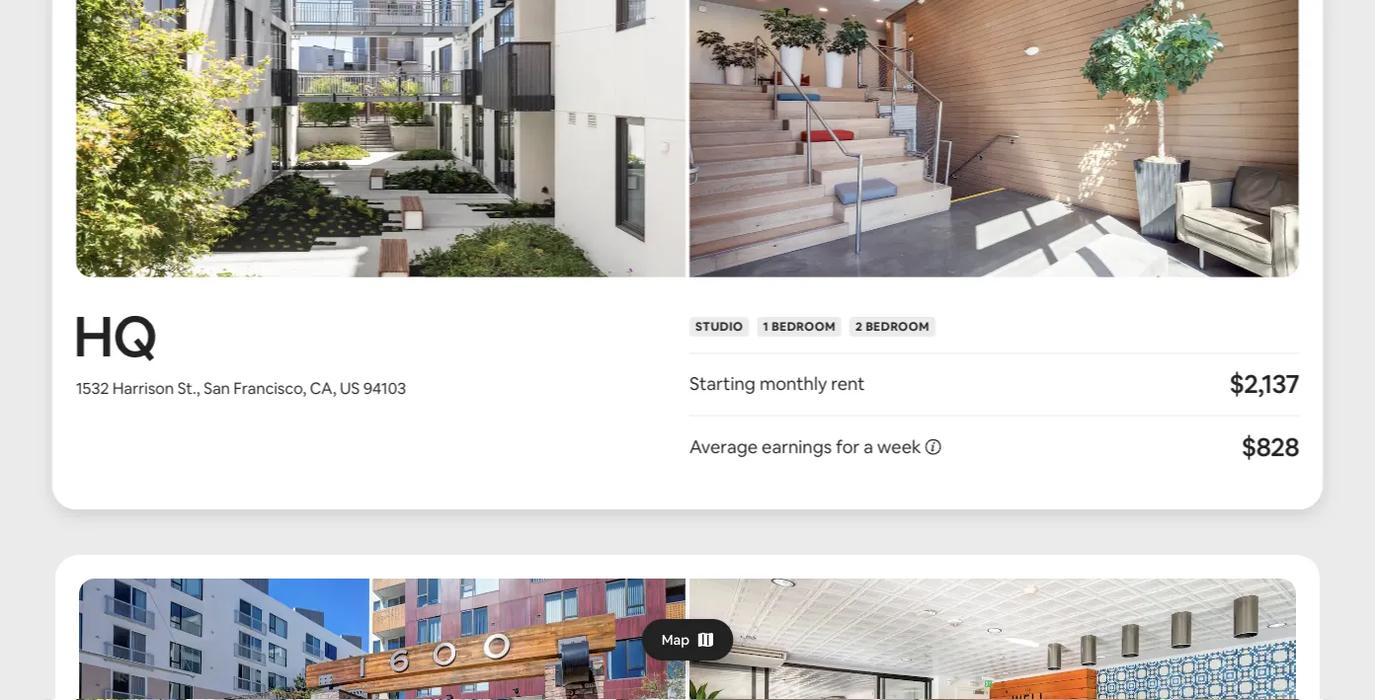Task type: describe. For each thing, give the bounding box(es) containing it.
monthly
[[760, 372, 827, 395]]

san
[[205, 377, 232, 398]]

ca,
[[311, 377, 338, 398]]

map button
[[642, 620, 734, 661]]

2 bedroom
[[855, 319, 929, 334]]

earnings
[[762, 434, 832, 458]]

starting
[[690, 372, 756, 395]]

rent
[[831, 372, 865, 395]]

1 vertical spatial view apartment group
[[55, 556, 1320, 701]]

bedroom for 2 bedroom
[[865, 319, 929, 334]]

1 bedroom
[[763, 319, 835, 334]]

hq 1532 harrison st., san francisco, ca, us 94103
[[75, 300, 407, 398]]

starting monthly rent
[[690, 372, 865, 395]]

harrison
[[115, 377, 176, 398]]

1
[[763, 319, 769, 334]]

$828
[[1240, 429, 1297, 463]]

average earnings for
[[690, 434, 860, 458]]

$2,137
[[1228, 367, 1297, 400]]

1532
[[78, 377, 111, 398]]



Task type: locate. For each thing, give the bounding box(es) containing it.
average
[[690, 434, 758, 458]]

a week
[[863, 434, 921, 458]]

view apartment group containing hq
[[54, 0, 1321, 509]]

1 horizontal spatial bedroom
[[865, 319, 929, 334]]

st.,
[[179, 377, 202, 398]]

view apartment group
[[54, 0, 1321, 509], [55, 556, 1320, 701]]

hq
[[75, 300, 158, 372]]

for
[[836, 434, 860, 458]]

francisco,
[[235, 377, 308, 398]]

0 vertical spatial view apartment group
[[54, 0, 1321, 509]]

1 bedroom from the left
[[772, 319, 835, 334]]

bedroom right 2
[[865, 319, 929, 334]]

bedroom right 1
[[772, 319, 835, 334]]

bedroom for 1 bedroom
[[772, 319, 835, 334]]

us
[[341, 377, 361, 398]]

94103
[[364, 377, 407, 398]]

2 bedroom from the left
[[865, 319, 929, 334]]

0 horizontal spatial bedroom
[[772, 319, 835, 334]]

bedroom
[[772, 319, 835, 334], [865, 319, 929, 334]]

2
[[855, 319, 863, 334]]

map
[[662, 632, 690, 649]]

studio
[[696, 319, 743, 334]]



Task type: vqa. For each thing, say whether or not it's contained in the screenshot.
Baking button
no



